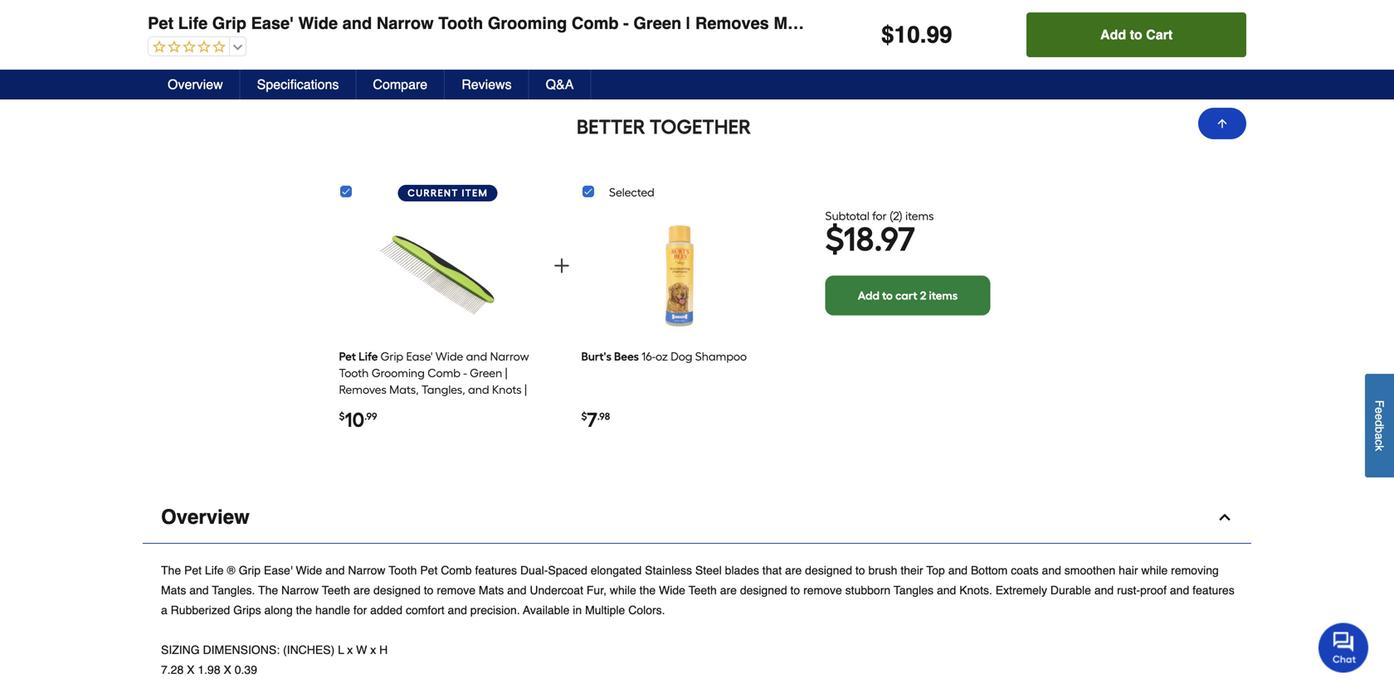 Task type: describe. For each thing, give the bounding box(es) containing it.
cart
[[895, 289, 917, 303]]

dog
[[671, 350, 692, 364]]

knots for pet life  grip ease' wide and narrow tooth grooming comb - green | removes mats, tangles, and knots | rubberized grips for precision control
[[926, 14, 973, 33]]

available
[[523, 604, 570, 617]]

.99
[[364, 411, 377, 423]]

w
[[356, 644, 367, 657]]

1 horizontal spatial designed
[[740, 584, 787, 597]]

7.28
[[161, 664, 184, 677]]

1 x from the left
[[347, 644, 353, 657]]

specifications button
[[240, 70, 356, 100]]

1 vertical spatial overview button
[[143, 492, 1251, 544]]

pet life
[[339, 350, 378, 364]]

add for add to cart
[[1100, 27, 1126, 42]]

comb inside the pet life ® grip ease' wide and narrow tooth pet comb features dual-spaced elongated stainless steel blades that are designed to brush their top and bottom coats and smoothen hair while removing mats and tangles. the narrow teeth are designed to remove mats and undercoat fur, while the wide teeth are designed to remove stubborn tangles and knots. extremely durable and rust-proof and features a rubberized grips along the handle for added comfort and precision. available in multiple colors.
[[441, 564, 472, 578]]

grips left cart
[[1081, 14, 1125, 33]]

0 horizontal spatial designed
[[373, 584, 421, 597]]

hair
[[1119, 564, 1138, 578]]

- for pet life  grip ease' wide and narrow tooth grooming comb - green | removes mats, tangles, and knots | rubberized grips for precision control
[[623, 14, 629, 33]]

®
[[227, 564, 235, 578]]

control inside 'grip ease' wide and narrow tooth grooming comb - green | removes mats, tangles, and knots | rubberized grips for precision control'
[[339, 416, 378, 430]]

rust-
[[1117, 584, 1140, 597]]

bees
[[614, 350, 639, 364]]

1 vertical spatial features
[[1193, 584, 1235, 597]]

1 horizontal spatial while
[[1141, 564, 1168, 578]]

a inside the pet life ® grip ease' wide and narrow tooth pet comb features dual-spaced elongated stainless steel blades that are designed to brush their top and bottom coats and smoothen hair while removing mats and tangles. the narrow teeth are designed to remove mats and undercoat fur, while the wide teeth are designed to remove stubborn tangles and knots. extremely durable and rust-proof and features a rubberized grips along the handle for added comfort and precision. available in multiple colors.
[[161, 604, 167, 617]]

wide inside pet life  grip ease' wide and narrow tooth grooming comb - green | removes mats, tangles, and knots | rubberized grips for precision control item # 4974713 | model #
[[293, 0, 333, 5]]

$ for $ 10 .99
[[339, 411, 345, 423]]

f e e d b a c k button
[[1365, 374, 1394, 478]]

4974713
[[175, 31, 220, 44]]

99
[[927, 22, 952, 48]]

1 # from the left
[[169, 31, 175, 44]]

0 vertical spatial features
[[475, 564, 517, 578]]

(
[[890, 209, 893, 223]]

steel
[[695, 564, 722, 578]]

precision for pet life  grip ease' wide and narrow tooth grooming comb - green | removes mats, tangles, and knots | rubberized grips for precision control item # 4974713 | model #
[[1151, 0, 1226, 5]]

better together heading
[[143, 114, 1185, 140]]

k
[[1373, 446, 1386, 451]]

2 for add to cart 2 items
[[920, 289, 926, 303]]

for inside 'grip ease' wide and narrow tooth grooming comb - green | removes mats, tangles, and knots | rubberized grips for precision control'
[[433, 400, 447, 414]]

added
[[370, 604, 403, 617]]

extremely
[[996, 584, 1047, 597]]

life for pet life  grip ease' wide and narrow tooth grooming comb - green | removes mats, tangles, and knots | rubberized grips for precision control
[[178, 14, 208, 33]]

cart
[[1146, 27, 1173, 42]]

better
[[577, 115, 645, 139]]

0 vertical spatial overview
[[168, 77, 223, 92]]

selected
[[609, 185, 655, 200]]

grip inside 'grip ease' wide and narrow tooth grooming comb - green | removes mats, tangles, and knots | rubberized grips for precision control'
[[380, 350, 403, 364]]

life inside the pet life ® grip ease' wide and narrow tooth pet comb features dual-spaced elongated stainless steel blades that are designed to brush their top and bottom coats and smoothen hair while removing mats and tangles. the narrow teeth are designed to remove mats and undercoat fur, while the wide teeth are designed to remove stubborn tangles and knots. extremely durable and rust-proof and features a rubberized grips along the handle for added comfort and precision. available in multiple colors.
[[205, 564, 224, 578]]

stubborn
[[845, 584, 891, 597]]

sizing dimensions: (inches) l x w x h 7.28 x 1.98 x 0.39
[[161, 644, 388, 677]]

pet life  grip ease' wide and narrow tooth grooming comb - green | removes mats, tangles, and knots | rubberized grips for precision control
[[148, 14, 1294, 33]]

life for pet life
[[359, 350, 378, 364]]

current
[[408, 187, 459, 199]]

chevron up image
[[1217, 510, 1233, 526]]

zero stars image down 4974713
[[144, 52, 221, 68]]

tangles
[[894, 584, 934, 597]]

grip inside pet life  grip ease' wide and narrow tooth grooming comb - green | removes mats, tangles, and knots | rubberized grips for precision control item # 4974713 | model #
[[207, 0, 241, 5]]

precision inside 'grip ease' wide and narrow tooth grooming comb - green | removes mats, tangles, and knots | rubberized grips for precision control'
[[450, 400, 497, 414]]

q&a button
[[529, 70, 591, 100]]

2 # from the left
[[266, 31, 272, 44]]

the pet life ® grip ease' wide and narrow tooth pet comb features dual-spaced elongated stainless steel blades that are designed to brush their top and bottom coats and smoothen hair while removing mats and tangles. the narrow teeth are designed to remove mats and undercoat fur, while the wide teeth are designed to remove stubborn tangles and knots. extremely durable and rust-proof and features a rubberized grips along the handle for added comfort and precision. available in multiple colors.
[[161, 564, 1235, 617]]

.98
[[597, 411, 610, 423]]

10 list item
[[339, 209, 536, 456]]

ease' up heart outline image
[[251, 14, 294, 33]]

current item
[[408, 187, 488, 199]]

tangles, for pet life  grip ease' wide and narrow tooth grooming comb - green | removes mats, tangles, and knots | rubberized grips for precision control item # 4974713 | model #
[[816, 0, 882, 5]]

green for pet life  grip ease' wide and narrow tooth grooming comb - green | removes mats, tangles, and knots | rubberized grips for precision control
[[633, 14, 681, 33]]

1 vertical spatial while
[[610, 584, 636, 597]]

$ 10 .99
[[339, 408, 377, 432]]

tangles, inside 'grip ease' wide and narrow tooth grooming comb - green | removes mats, tangles, and knots | rubberized grips for precision control'
[[422, 383, 465, 397]]

wide inside 'grip ease' wide and narrow tooth grooming comb - green | removes mats, tangles, and knots | rubberized grips for precision control'
[[435, 350, 463, 364]]

elongated
[[591, 564, 642, 578]]

bottom
[[971, 564, 1008, 578]]

l
[[338, 644, 344, 657]]

undercoat
[[530, 584, 583, 597]]

top
[[926, 564, 945, 578]]

compare
[[373, 77, 428, 92]]

tangles, for pet life  grip ease' wide and narrow tooth grooming comb - green | removes mats, tangles, and knots | rubberized grips for precision control
[[821, 14, 887, 33]]

subtotal
[[825, 209, 870, 223]]

that
[[762, 564, 782, 578]]

narrow inside pet life  grip ease' wide and narrow tooth grooming comb - green | removes mats, tangles, and knots | rubberized grips for precision control item # 4974713 | model #
[[372, 0, 429, 5]]

compare button
[[356, 70, 445, 100]]

- inside 'grip ease' wide and narrow tooth grooming comb - green | removes mats, tangles, and knots | rubberized grips for precision control'
[[463, 366, 467, 380]]

control for pet life  grip ease' wide and narrow tooth grooming comb - green | removes mats, tangles, and knots | rubberized grips for precision control
[[1235, 14, 1294, 33]]

mats, inside 'grip ease' wide and narrow tooth grooming comb - green | removes mats, tangles, and knots | rubberized grips for precision control'
[[389, 383, 419, 397]]

q&a
[[546, 77, 574, 92]]

.
[[920, 22, 927, 48]]

oz
[[656, 350, 668, 364]]

1 vertical spatial the
[[296, 604, 312, 617]]

shampoo
[[695, 350, 747, 364]]

tangles.
[[212, 584, 255, 597]]

10 for .99
[[345, 408, 364, 432]]

$ 10 . 99
[[881, 22, 952, 48]]

life for pet life  grip ease' wide and narrow tooth grooming comb - green | removes mats, tangles, and knots | rubberized grips for precision control item # 4974713 | model #
[[173, 0, 203, 5]]

specifications
[[257, 77, 339, 92]]

h
[[379, 644, 388, 657]]

knots.
[[959, 584, 992, 597]]

7
[[587, 408, 597, 432]]

.97
[[874, 219, 915, 259]]

1 remove from the left
[[437, 584, 476, 597]]

item
[[462, 187, 488, 199]]

1 mats from the left
[[161, 584, 186, 597]]

mats, for pet life  grip ease' wide and narrow tooth grooming comb - green | removes mats, tangles, and knots | rubberized grips for precision control item # 4974713 | model #
[[769, 0, 811, 5]]

together
[[650, 115, 751, 139]]

item
[[143, 31, 165, 44]]

multiple
[[585, 604, 625, 617]]

1 horizontal spatial are
[[720, 584, 737, 597]]

grips inside pet life  grip ease' wide and narrow tooth grooming comb - green | removes mats, tangles, and knots | rubberized grips for precision control item # 4974713 | model #
[[1076, 0, 1120, 5]]

burt's bees 16-oz dog shampoo image
[[621, 210, 739, 341]]

colors.
[[628, 604, 665, 617]]

arrow up image
[[1216, 117, 1229, 130]]

add to cart 2 items
[[858, 289, 958, 303]]

along
[[264, 604, 293, 617]]

ease' inside 'grip ease' wide and narrow tooth grooming comb - green | removes mats, tangles, and knots | rubberized grips for precision control'
[[406, 350, 433, 364]]

2 horizontal spatial designed
[[805, 564, 852, 578]]

in
[[573, 604, 582, 617]]

handle
[[315, 604, 350, 617]]

0 vertical spatial the
[[640, 584, 656, 597]]

proof
[[1140, 584, 1167, 597]]

model
[[231, 31, 262, 44]]

burt's
[[581, 350, 612, 364]]

grooming inside 'grip ease' wide and narrow tooth grooming comb - green | removes mats, tangles, and knots | rubberized grips for precision control'
[[372, 366, 425, 380]]

zero stars image left model
[[149, 40, 226, 55]]

reviews button
[[445, 70, 529, 100]]

removes for pet life  grip ease' wide and narrow tooth grooming comb - green | removes mats, tangles, and knots | rubberized grips for precision control
[[695, 14, 769, 33]]



Task type: locate. For each thing, give the bounding box(es) containing it.
2 x from the left
[[224, 664, 231, 677]]

control for pet life  grip ease' wide and narrow tooth grooming comb - green | removes mats, tangles, and knots | rubberized grips for precision control item # 4974713 | model #
[[143, 6, 202, 25]]

add inside "button"
[[1100, 27, 1126, 42]]

overview down 4974713
[[168, 77, 223, 92]]

1 horizontal spatial teeth
[[689, 584, 717, 597]]

)
[[899, 209, 903, 223]]

$ left the .98
[[581, 411, 587, 423]]

item number 4 9 7 4 7 1 3 and model number g r 2 8 g n element
[[143, 29, 1251, 46]]

1 vertical spatial the
[[258, 584, 278, 597]]

the up the "along"
[[258, 584, 278, 597]]

comfort
[[406, 604, 445, 617]]

pet for pet life
[[339, 350, 356, 364]]

1 vertical spatial removes
[[695, 14, 769, 33]]

e up b
[[1373, 414, 1386, 420]]

2 vertical spatial precision
[[450, 400, 497, 414]]

coats
[[1011, 564, 1039, 578]]

0 horizontal spatial #
[[169, 31, 175, 44]]

b
[[1373, 427, 1386, 433]]

knots inside 'grip ease' wide and narrow tooth grooming comb - green | removes mats, tangles, and knots | rubberized grips for precision control'
[[492, 383, 522, 397]]

remove up comfort
[[437, 584, 476, 597]]

tooth inside the pet life ® grip ease' wide and narrow tooth pet comb features dual-spaced elongated stainless steel blades that are designed to brush their top and bottom coats and smoothen hair while removing mats and tangles. the narrow teeth are designed to remove mats and undercoat fur, while the wide teeth are designed to remove stubborn tangles and knots. extremely durable and rust-proof and features a rubberized grips along the handle for added comfort and precision. available in multiple colors.
[[389, 564, 417, 578]]

0 vertical spatial overview button
[[151, 70, 240, 100]]

x right 7.28
[[187, 664, 195, 677]]

0 vertical spatial a
[[1373, 433, 1386, 440]]

tangles,
[[816, 0, 882, 5], [821, 14, 887, 33], [422, 383, 465, 397]]

0 horizontal spatial features
[[475, 564, 517, 578]]

grip right pet life
[[380, 350, 403, 364]]

pet up $ 10 .99
[[339, 350, 356, 364]]

grip right ® on the bottom of page
[[239, 564, 261, 578]]

1 vertical spatial items
[[929, 289, 958, 303]]

pet inside the 10 list item
[[339, 350, 356, 364]]

2 inside subtotal for ( 2 ) items $ 18 .97
[[893, 209, 899, 223]]

remove left stubborn
[[803, 584, 842, 597]]

0 vertical spatial green
[[629, 0, 676, 5]]

grip right item
[[212, 14, 246, 33]]

$ for $ 7 .98
[[581, 411, 587, 423]]

features down removing
[[1193, 584, 1235, 597]]

2 mats from the left
[[479, 584, 504, 597]]

burt's bees 16-oz dog shampoo
[[581, 350, 747, 364]]

for
[[1124, 0, 1147, 5], [1129, 14, 1152, 33], [872, 209, 887, 223], [433, 400, 447, 414], [353, 604, 367, 617]]

add
[[1100, 27, 1126, 42], [858, 289, 880, 303]]

2 remove from the left
[[803, 584, 842, 597]]

- for pet life  grip ease' wide and narrow tooth grooming comb - green | removes mats, tangles, and knots | rubberized grips for precision control item # 4974713 | model #
[[618, 0, 624, 5]]

2 vertical spatial tangles,
[[422, 383, 465, 397]]

1 horizontal spatial add
[[1100, 27, 1126, 42]]

a
[[1373, 433, 1386, 440], [161, 604, 167, 617]]

2 vertical spatial -
[[463, 366, 467, 380]]

green inside pet life  grip ease' wide and narrow tooth grooming comb - green | removes mats, tangles, and knots | rubberized grips for precision control item # 4974713 | model #
[[629, 0, 676, 5]]

blades
[[725, 564, 759, 578]]

pet life  grip ease' wide and narrow tooth grooming comb - green | removes mats, tangles, and knots | rubberized grips for precision control image
[[378, 210, 496, 341]]

ease' inside the pet life ® grip ease' wide and narrow tooth pet comb features dual-spaced elongated stainless steel blades that are designed to brush their top and bottom coats and smoothen hair while removing mats and tangles. the narrow teeth are designed to remove mats and undercoat fur, while the wide teeth are designed to remove stubborn tangles and knots. extremely durable and rust-proof and features a rubberized grips along the handle for added comfort and precision. available in multiple colors.
[[264, 564, 293, 578]]

life inside pet life  grip ease' wide and narrow tooth grooming comb - green | removes mats, tangles, and knots | rubberized grips for precision control item # 4974713 | model #
[[173, 0, 203, 5]]

1 vertical spatial add
[[858, 289, 880, 303]]

1 horizontal spatial 2
[[920, 289, 926, 303]]

control
[[143, 6, 202, 25], [1235, 14, 1294, 33], [339, 416, 378, 430]]

x right l
[[347, 644, 353, 657]]

rubberized inside the pet life ® grip ease' wide and narrow tooth pet comb features dual-spaced elongated stainless steel blades that are designed to brush their top and bottom coats and smoothen hair while removing mats and tangles. the narrow teeth are designed to remove mats and undercoat fur, while the wide teeth are designed to remove stubborn tangles and knots. extremely durable and rust-proof and features a rubberized grips along the handle for added comfort and precision. available in multiple colors.
[[171, 604, 230, 617]]

0 horizontal spatial remove
[[437, 584, 476, 597]]

grips inside the pet life ® grip ease' wide and narrow tooth pet comb features dual-spaced elongated stainless steel blades that are designed to brush their top and bottom coats and smoothen hair while removing mats and tangles. the narrow teeth are designed to remove mats and undercoat fur, while the wide teeth are designed to remove stubborn tangles and knots. extremely durable and rust-proof and features a rubberized grips along the handle for added comfort and precision. available in multiple colors.
[[233, 604, 261, 617]]

# right model
[[266, 31, 272, 44]]

the left ® on the bottom of page
[[161, 564, 181, 578]]

2 right 18
[[893, 209, 899, 223]]

0 horizontal spatial 2
[[893, 209, 899, 223]]

precision inside pet life  grip ease' wide and narrow tooth grooming comb - green | removes mats, tangles, and knots | rubberized grips for precision control item # 4974713 | model #
[[1151, 0, 1226, 5]]

1 horizontal spatial remove
[[803, 584, 842, 597]]

heart outline image
[[259, 50, 279, 70]]

for inside the pet life ® grip ease' wide and narrow tooth pet comb features dual-spaced elongated stainless steel blades that are designed to brush their top and bottom coats and smoothen hair while removing mats and tangles. the narrow teeth are designed to remove mats and undercoat fur, while the wide teeth are designed to remove stubborn tangles and knots. extremely durable and rust-proof and features a rubberized grips along the handle for added comfort and precision. available in multiple colors.
[[353, 604, 367, 617]]

0 horizontal spatial while
[[610, 584, 636, 597]]

zero stars image
[[149, 40, 226, 55], [144, 52, 221, 68]]

better together
[[577, 115, 751, 139]]

0 horizontal spatial add
[[858, 289, 880, 303]]

knots for pet life  grip ease' wide and narrow tooth grooming comb - green | removes mats, tangles, and knots | rubberized grips for precision control item # 4974713 | model #
[[921, 0, 968, 5]]

features left "dual-"
[[475, 564, 517, 578]]

$ 7 .98
[[581, 408, 610, 432]]

2
[[893, 209, 899, 223], [920, 289, 926, 303]]

1 e from the top
[[1373, 408, 1386, 414]]

0 vertical spatial while
[[1141, 564, 1168, 578]]

narrow inside 'grip ease' wide and narrow tooth grooming comb - green | removes mats, tangles, and knots | rubberized grips for precision control'
[[490, 350, 529, 364]]

0 horizontal spatial x
[[187, 664, 195, 677]]

18
[[844, 219, 874, 259]]

1 horizontal spatial features
[[1193, 584, 1235, 597]]

0 vertical spatial add
[[1100, 27, 1126, 42]]

# right item
[[169, 31, 175, 44]]

items inside subtotal for ( 2 ) items $ 18 .97
[[905, 209, 934, 223]]

life up the .99
[[359, 350, 378, 364]]

grip
[[207, 0, 241, 5], [212, 14, 246, 33], [380, 350, 403, 364], [239, 564, 261, 578]]

a up k
[[1373, 433, 1386, 440]]

grooming for pet life  grip ease' wide and narrow tooth grooming comb - green | removes mats, tangles, and knots | rubberized grips for precision control item # 4974713 | model #
[[483, 0, 562, 5]]

1 horizontal spatial mats
[[479, 584, 504, 597]]

(inches)
[[283, 644, 335, 657]]

- inside pet life  grip ease' wide and narrow tooth grooming comb - green | removes mats, tangles, and knots | rubberized grips for precision control item # 4974713 | model #
[[618, 0, 624, 5]]

overview button down 4974713
[[151, 70, 240, 100]]

grips down tangles.
[[233, 604, 261, 617]]

2 for subtotal for ( 2 ) items $ 18 .97
[[893, 209, 899, 223]]

chat invite button image
[[1319, 623, 1369, 673]]

mats up precision. at left
[[479, 584, 504, 597]]

pet life  grip ease' wide and narrow tooth grooming comb - green | removes mats, tangles, and knots | rubberized grips for precision control item # 4974713 | model #
[[143, 0, 1226, 44]]

teeth
[[322, 584, 350, 597], [689, 584, 717, 597]]

10 for .
[[894, 22, 920, 48]]

0 horizontal spatial a
[[161, 604, 167, 617]]

x left h
[[370, 644, 376, 657]]

add to cart button
[[1027, 12, 1246, 57]]

brush
[[868, 564, 897, 578]]

2 horizontal spatial control
[[1235, 14, 1294, 33]]

1 horizontal spatial #
[[266, 31, 272, 44]]

designed down that
[[740, 584, 787, 597]]

comb inside pet life  grip ease' wide and narrow tooth grooming comb - green | removes mats, tangles, and knots | rubberized grips for precision control item # 4974713 | model #
[[567, 0, 614, 5]]

green
[[629, 0, 676, 5], [633, 14, 681, 33], [470, 366, 502, 380]]

1 horizontal spatial the
[[640, 584, 656, 597]]

0 horizontal spatial teeth
[[322, 584, 350, 597]]

1.98
[[198, 664, 220, 677]]

items right cart
[[929, 289, 958, 303]]

1 teeth from the left
[[322, 584, 350, 597]]

1 vertical spatial 2
[[920, 289, 926, 303]]

f
[[1373, 400, 1386, 408]]

$ inside $ 7 .98
[[581, 411, 587, 423]]

c
[[1373, 440, 1386, 446]]

0 vertical spatial 10
[[894, 22, 920, 48]]

for inside subtotal for ( 2 ) items $ 18 .97
[[872, 209, 887, 223]]

0 vertical spatial 2
[[893, 209, 899, 223]]

tooth inside 'grip ease' wide and narrow tooth grooming comb - green | removes mats, tangles, and knots | rubberized grips for precision control'
[[339, 366, 369, 380]]

designed up added
[[373, 584, 421, 597]]

removes inside 'grip ease' wide and narrow tooth grooming comb - green | removes mats, tangles, and knots | rubberized grips for precision control'
[[339, 383, 387, 397]]

narrow
[[372, 0, 429, 5], [377, 14, 434, 33], [490, 350, 529, 364], [348, 564, 386, 578], [281, 584, 319, 597]]

rubberized inside pet life  grip ease' wide and narrow tooth grooming comb - green | removes mats, tangles, and knots | rubberized grips for precision control item # 4974713 | model #
[[982, 0, 1072, 5]]

0 horizontal spatial the
[[296, 604, 312, 617]]

smoothen
[[1065, 564, 1116, 578]]

2 teeth from the left
[[689, 584, 717, 597]]

10 left 99
[[894, 22, 920, 48]]

0 vertical spatial the
[[161, 564, 181, 578]]

green inside 'grip ease' wide and narrow tooth grooming comb - green | removes mats, tangles, and knots | rubberized grips for precision control'
[[470, 366, 502, 380]]

16-
[[642, 350, 656, 364]]

0 vertical spatial precision
[[1151, 0, 1226, 5]]

0 horizontal spatial are
[[353, 584, 370, 597]]

2 vertical spatial grooming
[[372, 366, 425, 380]]

1 vertical spatial knots
[[926, 14, 973, 33]]

precision.
[[470, 604, 520, 617]]

2 vertical spatial knots
[[492, 383, 522, 397]]

0 vertical spatial items
[[905, 209, 934, 223]]

1 horizontal spatial 10
[[894, 22, 920, 48]]

1 horizontal spatial control
[[339, 416, 378, 430]]

$ inside $ 10 .99
[[339, 411, 345, 423]]

0 horizontal spatial mats
[[161, 584, 186, 597]]

removes for pet life  grip ease' wide and narrow tooth grooming comb - green | removes mats, tangles, and knots | rubberized grips for precision control item # 4974713 | model #
[[690, 0, 764, 5]]

1 horizontal spatial x
[[224, 664, 231, 677]]

grip ease' wide and narrow tooth grooming comb - green | removes mats, tangles, and knots | rubberized grips for precision control
[[339, 350, 529, 430]]

overview button up steel
[[143, 492, 1251, 544]]

plus image
[[552, 256, 572, 276]]

$ left .97
[[825, 219, 844, 259]]

10
[[894, 22, 920, 48], [345, 408, 364, 432]]

2 vertical spatial removes
[[339, 383, 387, 397]]

a inside button
[[1373, 433, 1386, 440]]

grooming inside pet life  grip ease' wide and narrow tooth grooming comb - green | removes mats, tangles, and knots | rubberized grips for precision control item # 4974713 | model #
[[483, 0, 562, 5]]

1 vertical spatial green
[[633, 14, 681, 33]]

mats left tangles.
[[161, 584, 186, 597]]

0 vertical spatial removes
[[690, 0, 764, 5]]

rubberized inside 'grip ease' wide and narrow tooth grooming comb - green | removes mats, tangles, and knots | rubberized grips for precision control'
[[339, 400, 399, 414]]

subtotal for ( 2 ) items $ 18 .97
[[825, 209, 934, 259]]

their
[[901, 564, 923, 578]]

for inside pet life  grip ease' wide and narrow tooth grooming comb - green | removes mats, tangles, and knots | rubberized grips for precision control item # 4974713 | model #
[[1124, 0, 1147, 5]]

items right )
[[905, 209, 934, 223]]

dimensions:
[[203, 644, 280, 657]]

-
[[618, 0, 624, 5], [623, 14, 629, 33], [463, 366, 467, 380]]

0 vertical spatial tangles,
[[816, 0, 882, 5]]

pet inside pet life  grip ease' wide and narrow tooth grooming comb - green | removes mats, tangles, and knots | rubberized grips for precision control item # 4974713 | model #
[[143, 0, 169, 5]]

1 vertical spatial overview
[[161, 506, 250, 529]]

wide
[[293, 0, 333, 5], [298, 14, 338, 33], [435, 350, 463, 364], [296, 564, 322, 578], [659, 584, 685, 597]]

removes inside pet life  grip ease' wide and narrow tooth grooming comb - green | removes mats, tangles, and knots | rubberized grips for precision control item # 4974713 | model #
[[690, 0, 764, 5]]

the up colors.
[[640, 584, 656, 597]]

10 down pet life
[[345, 408, 364, 432]]

the right the "along"
[[296, 604, 312, 617]]

2 x from the left
[[370, 644, 376, 657]]

life left ® on the bottom of page
[[205, 564, 224, 578]]

tooth
[[433, 0, 478, 5], [438, 14, 483, 33], [339, 366, 369, 380], [389, 564, 417, 578]]

add to cart
[[1100, 27, 1173, 42]]

x
[[187, 664, 195, 677], [224, 664, 231, 677]]

while
[[1141, 564, 1168, 578], [610, 584, 636, 597]]

while down the elongated
[[610, 584, 636, 597]]

2 horizontal spatial are
[[785, 564, 802, 578]]

dual-
[[520, 564, 548, 578]]

10 inside list item
[[345, 408, 364, 432]]

grips up add to cart
[[1076, 0, 1120, 5]]

fur,
[[587, 584, 607, 597]]

0 horizontal spatial control
[[143, 6, 202, 25]]

pet for pet life  grip ease' wide and narrow tooth grooming comb - green | removes mats, tangles, and knots | rubberized grips for precision control
[[148, 14, 174, 33]]

0 horizontal spatial 10
[[345, 408, 364, 432]]

2 e from the top
[[1373, 414, 1386, 420]]

ease' inside pet life  grip ease' wide and narrow tooth grooming comb - green | removes mats, tangles, and knots | rubberized grips for precision control item # 4974713 | model #
[[246, 0, 289, 5]]

1 vertical spatial a
[[161, 604, 167, 617]]

0 vertical spatial grooming
[[483, 0, 562, 5]]

life right item
[[178, 14, 208, 33]]

1 vertical spatial precision
[[1156, 14, 1231, 33]]

pet
[[143, 0, 169, 5], [148, 14, 174, 33], [339, 350, 356, 364], [184, 564, 202, 578], [420, 564, 438, 578]]

7 list item
[[581, 209, 778, 456]]

precision for pet life  grip ease' wide and narrow tooth grooming comb - green | removes mats, tangles, and knots | rubberized grips for precision control
[[1156, 14, 1231, 33]]

and
[[337, 0, 367, 5], [887, 0, 916, 5], [342, 14, 372, 33], [891, 14, 921, 33], [466, 350, 487, 364], [468, 383, 489, 397], [325, 564, 345, 578], [948, 564, 968, 578], [1042, 564, 1061, 578], [189, 584, 209, 597], [507, 584, 527, 597], [937, 584, 956, 597], [1094, 584, 1114, 597], [1170, 584, 1189, 597], [448, 604, 467, 617]]

1 horizontal spatial x
[[370, 644, 376, 657]]

designed up stubborn
[[805, 564, 852, 578]]

to inside "button"
[[1130, 27, 1142, 42]]

0 horizontal spatial the
[[161, 564, 181, 578]]

$ left .
[[881, 22, 894, 48]]

grooming for pet life  grip ease' wide and narrow tooth grooming comb - green | removes mats, tangles, and knots | rubberized grips for precision control
[[488, 14, 567, 33]]

are down the blades
[[720, 584, 737, 597]]

durable
[[1051, 584, 1091, 597]]

tangles, inside pet life  grip ease' wide and narrow tooth grooming comb - green | removes mats, tangles, and knots | rubberized grips for precision control item # 4974713 | model #
[[816, 0, 882, 5]]

life inside the 10 list item
[[359, 350, 378, 364]]

1 vertical spatial grooming
[[488, 14, 567, 33]]

2 vertical spatial green
[[470, 366, 502, 380]]

1 horizontal spatial the
[[258, 584, 278, 597]]

$ for $ 10 . 99
[[881, 22, 894, 48]]

2 right cart
[[920, 289, 926, 303]]

$ left the .99
[[339, 411, 345, 423]]

0 vertical spatial mats,
[[769, 0, 811, 5]]

ease'
[[246, 0, 289, 5], [251, 14, 294, 33], [406, 350, 433, 364], [264, 564, 293, 578]]

to
[[1130, 27, 1142, 42], [882, 289, 893, 303], [855, 564, 865, 578], [424, 584, 434, 597], [790, 584, 800, 597]]

green for pet life  grip ease' wide and narrow tooth grooming comb - green | removes mats, tangles, and knots | rubberized grips for precision control item # 4974713 | model #
[[629, 0, 676, 5]]

a up sizing
[[161, 604, 167, 617]]

stainless
[[645, 564, 692, 578]]

remove
[[437, 584, 476, 597], [803, 584, 842, 597]]

ease' right pet life
[[406, 350, 433, 364]]

0.39
[[235, 664, 257, 677]]

teeth down steel
[[689, 584, 717, 597]]

control inside pet life  grip ease' wide and narrow tooth grooming comb - green | removes mats, tangles, and knots | rubberized grips for precision control item # 4974713 | model #
[[143, 6, 202, 25]]

removing
[[1171, 564, 1219, 578]]

are up added
[[353, 584, 370, 597]]

grips inside 'grip ease' wide and narrow tooth grooming comb - green | removes mats, tangles, and knots | rubberized grips for precision control'
[[402, 400, 430, 414]]

pet up item
[[143, 0, 169, 5]]

e up d
[[1373, 408, 1386, 414]]

grips right the .99
[[402, 400, 430, 414]]

grip inside the pet life ® grip ease' wide and narrow tooth pet comb features dual-spaced elongated stainless steel blades that are designed to brush their top and bottom coats and smoothen hair while removing mats and tangles. the narrow teeth are designed to remove mats and undercoat fur, while the wide teeth are designed to remove stubborn tangles and knots. extremely durable and rust-proof and features a rubberized grips along the handle for added comfort and precision. available in multiple colors.
[[239, 564, 261, 578]]

$ inside subtotal for ( 2 ) items $ 18 .97
[[825, 219, 844, 259]]

while up proof
[[1141, 564, 1168, 578]]

overview up ® on the bottom of page
[[161, 506, 250, 529]]

pet left 4974713
[[148, 14, 174, 33]]

sizing
[[161, 644, 200, 657]]

|
[[681, 0, 686, 5], [972, 0, 977, 5], [686, 14, 691, 33], [977, 14, 982, 33], [223, 31, 227, 44], [505, 366, 508, 380], [524, 383, 527, 397]]

$
[[881, 22, 894, 48], [825, 219, 844, 259], [339, 411, 345, 423], [581, 411, 587, 423]]

teeth up handle
[[322, 584, 350, 597]]

features
[[475, 564, 517, 578], [1193, 584, 1235, 597]]

the
[[640, 584, 656, 597], [296, 604, 312, 617]]

add to cart 2 items link
[[825, 276, 990, 316]]

pet for pet life  grip ease' wide and narrow tooth grooming comb - green | removes mats, tangles, and knots | rubberized grips for precision control item # 4974713 | model #
[[143, 0, 169, 5]]

comb
[[567, 0, 614, 5], [572, 14, 619, 33], [428, 366, 461, 380], [441, 564, 472, 578]]

0 vertical spatial knots
[[921, 0, 968, 5]]

2 vertical spatial mats,
[[389, 383, 419, 397]]

knots
[[921, 0, 968, 5], [926, 14, 973, 33], [492, 383, 522, 397]]

grip up model
[[207, 0, 241, 5]]

reviews
[[462, 77, 512, 92]]

x right '1.98'
[[224, 664, 231, 677]]

1 vertical spatial -
[[623, 14, 629, 33]]

pet up comfort
[[420, 564, 438, 578]]

mats, inside pet life  grip ease' wide and narrow tooth grooming comb - green | removes mats, tangles, and knots | rubberized grips for precision control item # 4974713 | model #
[[769, 0, 811, 5]]

f e e d b a c k
[[1373, 400, 1386, 451]]

comb inside 'grip ease' wide and narrow tooth grooming comb - green | removes mats, tangles, and knots | rubberized grips for precision control'
[[428, 366, 461, 380]]

0 vertical spatial -
[[618, 0, 624, 5]]

tooth inside pet life  grip ease' wide and narrow tooth grooming comb - green | removes mats, tangles, and knots | rubberized grips for precision control item # 4974713 | model #
[[433, 0, 478, 5]]

1 horizontal spatial a
[[1373, 433, 1386, 440]]

1 x from the left
[[187, 664, 195, 677]]

x
[[347, 644, 353, 657], [370, 644, 376, 657]]

0 horizontal spatial x
[[347, 644, 353, 657]]

ease' up model
[[246, 0, 289, 5]]

designed
[[805, 564, 852, 578], [373, 584, 421, 597], [740, 584, 787, 597]]

are right that
[[785, 564, 802, 578]]

1 vertical spatial tangles,
[[821, 14, 887, 33]]

mats, for pet life  grip ease' wide and narrow tooth grooming comb - green | removes mats, tangles, and knots | rubberized grips for precision control
[[774, 14, 816, 33]]

spaced
[[548, 564, 587, 578]]

knots inside pet life  grip ease' wide and narrow tooth grooming comb - green | removes mats, tangles, and knots | rubberized grips for precision control item # 4974713 | model #
[[921, 0, 968, 5]]

add for add to cart 2 items
[[858, 289, 880, 303]]

ease' up the "along"
[[264, 564, 293, 578]]

pet left ® on the bottom of page
[[184, 564, 202, 578]]

1 vertical spatial 10
[[345, 408, 364, 432]]

life up 4974713
[[173, 0, 203, 5]]

1 vertical spatial mats,
[[774, 14, 816, 33]]

d
[[1373, 420, 1386, 427]]



Task type: vqa. For each thing, say whether or not it's contained in the screenshot.
or
no



